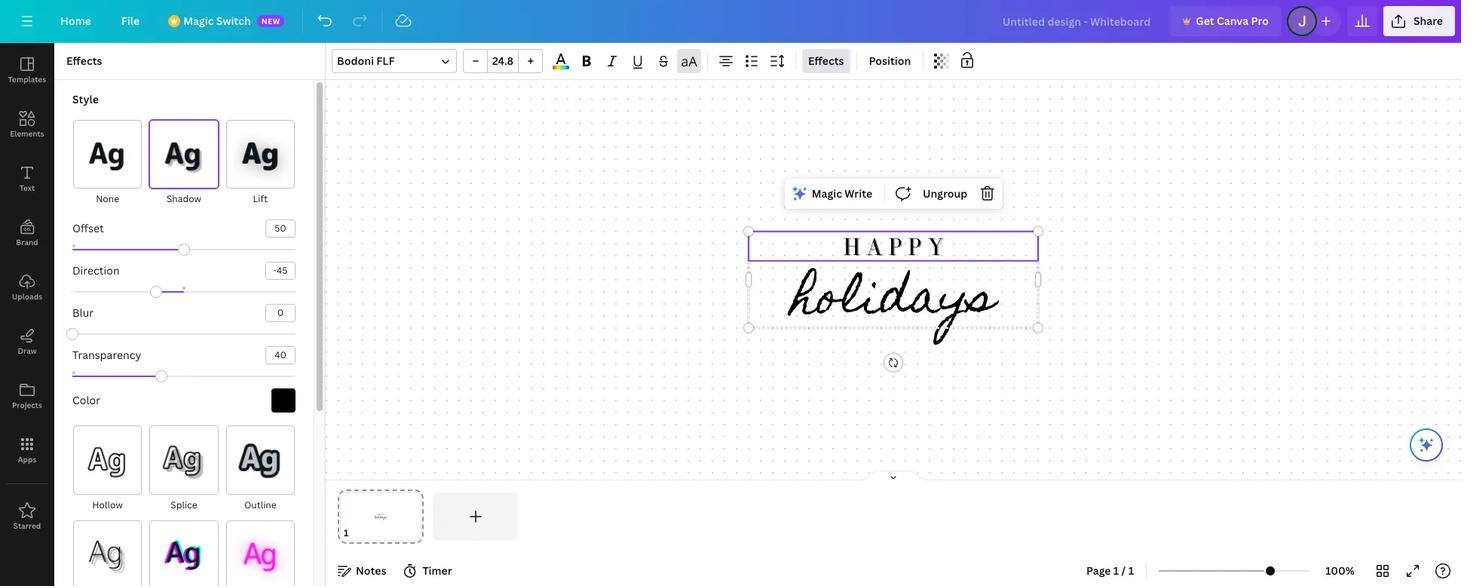Task type: vqa. For each thing, say whether or not it's contained in the screenshot.
Charts
no



Task type: describe. For each thing, give the bounding box(es) containing it.
bodoni flf
[[337, 54, 395, 68]]

page 1 image
[[338, 493, 424, 541]]

/
[[1122, 563, 1126, 578]]

get
[[1196, 14, 1215, 28]]

Blur text field
[[266, 305, 295, 322]]

get canva pro button
[[1171, 6, 1281, 36]]

outline button
[[225, 425, 296, 513]]

shadow
[[167, 193, 201, 205]]

projects
[[12, 400, 42, 410]]

magic write
[[812, 186, 873, 201]]

color range image
[[553, 66, 569, 69]]

style element
[[66, 92, 296, 586]]

ungroup button
[[917, 182, 974, 206]]

timer button
[[399, 559, 458, 583]]

2 1 from the left
[[1129, 563, 1134, 578]]

#000000 image
[[272, 389, 296, 413]]

notes
[[356, 563, 387, 578]]

file button
[[109, 6, 152, 36]]

new
[[261, 16, 280, 26]]

style
[[72, 92, 99, 106]]

position button
[[863, 49, 917, 73]]

timer
[[423, 563, 452, 578]]

Offset text field
[[266, 221, 295, 237]]

bodoni
[[337, 54, 374, 68]]

templates
[[8, 74, 46, 84]]

color
[[72, 393, 100, 408]]

100% button
[[1316, 559, 1365, 583]]

elements
[[10, 128, 44, 139]]

none button
[[72, 119, 143, 208]]

magic switch
[[183, 14, 251, 28]]

splice button
[[149, 425, 219, 513]]

none
[[96, 193, 119, 205]]

lift
[[253, 193, 268, 205]]

1 1 from the left
[[1114, 563, 1120, 578]]

get canva pro
[[1196, 14, 1269, 28]]

apps button
[[0, 423, 54, 477]]

1 effects from the left
[[66, 54, 102, 68]]

draw
[[18, 345, 37, 356]]

home link
[[48, 6, 103, 36]]



Task type: locate. For each thing, give the bounding box(es) containing it.
effects
[[66, 54, 102, 68], [809, 54, 844, 68]]

hollow button
[[72, 425, 143, 513]]

projects button
[[0, 369, 54, 423]]

happy
[[843, 233, 950, 260]]

splice
[[171, 498, 197, 511]]

direction
[[72, 263, 120, 278]]

share
[[1414, 14, 1444, 28]]

effects up style
[[66, 54, 102, 68]]

home
[[60, 14, 91, 28]]

page 1 / 1
[[1087, 563, 1134, 578]]

offset
[[72, 221, 104, 236]]

share button
[[1384, 6, 1456, 36]]

1
[[1114, 563, 1120, 578], [1129, 563, 1134, 578]]

Direction text field
[[266, 263, 295, 279]]

elements button
[[0, 97, 54, 152]]

0 horizontal spatial effects
[[66, 54, 102, 68]]

0 vertical spatial magic
[[183, 14, 214, 28]]

1 horizontal spatial effects
[[809, 54, 844, 68]]

1 vertical spatial magic
[[812, 186, 843, 201]]

starred button
[[0, 490, 54, 544]]

magic left switch
[[183, 14, 214, 28]]

ungroup
[[923, 186, 968, 201]]

1 horizontal spatial 1
[[1129, 563, 1134, 578]]

lift button
[[225, 119, 296, 208]]

brand
[[16, 237, 38, 247]]

position
[[869, 54, 911, 68]]

uploads button
[[0, 260, 54, 315]]

shadow button
[[149, 119, 219, 208]]

effects button
[[803, 49, 850, 73]]

transparency
[[72, 348, 141, 362]]

text button
[[0, 152, 54, 206]]

outline
[[244, 498, 277, 511]]

holidays
[[792, 253, 996, 349]]

magic
[[183, 14, 214, 28], [812, 186, 843, 201]]

effects left "position"
[[809, 54, 844, 68]]

notes button
[[332, 559, 393, 583]]

starred
[[13, 520, 41, 531]]

hollow
[[92, 498, 123, 511]]

magic left write
[[812, 186, 843, 201]]

Design title text field
[[991, 6, 1165, 36]]

0 horizontal spatial magic
[[183, 14, 214, 28]]

1 horizontal spatial magic
[[812, 186, 843, 201]]

blur
[[72, 306, 94, 320]]

100%
[[1326, 563, 1355, 578]]

magic write button
[[788, 182, 879, 206]]

bodoni flf button
[[332, 49, 457, 73]]

1 left / at the bottom right of page
[[1114, 563, 1120, 578]]

0 horizontal spatial 1
[[1114, 563, 1120, 578]]

– – number field
[[493, 54, 514, 68]]

2 effects from the left
[[809, 54, 844, 68]]

magic for magic switch
[[183, 14, 214, 28]]

magic for magic write
[[812, 186, 843, 201]]

magic inside button
[[812, 186, 843, 201]]

Page title text field
[[355, 526, 361, 541]]

brand button
[[0, 206, 54, 260]]

#000000 image
[[272, 389, 296, 413]]

hide pages image
[[858, 470, 930, 482]]

text
[[20, 183, 35, 193]]

templates button
[[0, 43, 54, 97]]

group
[[463, 49, 543, 73]]

page
[[1087, 563, 1111, 578]]

Transparency text field
[[266, 347, 295, 364]]

magic inside main menu bar
[[183, 14, 214, 28]]

side panel tab list
[[0, 43, 54, 544]]

flf
[[377, 54, 395, 68]]

draw button
[[0, 315, 54, 369]]

canva assistant image
[[1418, 436, 1436, 454]]

canva
[[1217, 14, 1249, 28]]

switch
[[216, 14, 251, 28]]

effects inside effects popup button
[[809, 54, 844, 68]]

pro
[[1252, 14, 1269, 28]]

write
[[845, 186, 873, 201]]

file
[[121, 14, 140, 28]]

main menu bar
[[0, 0, 1462, 43]]

1 right / at the bottom right of page
[[1129, 563, 1134, 578]]

apps
[[18, 454, 36, 465]]

uploads
[[12, 291, 42, 302]]



